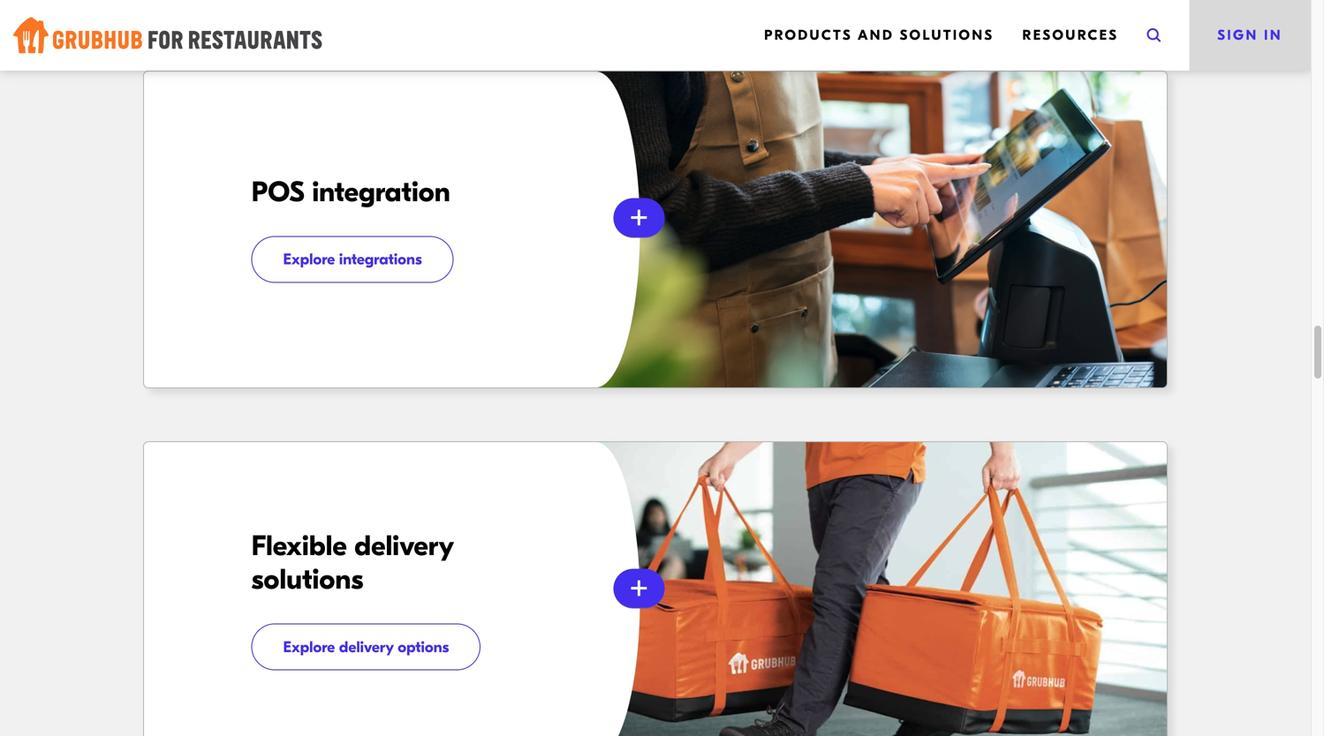 Task type: describe. For each thing, give the bounding box(es) containing it.
pos integration
[[251, 176, 450, 209]]

solutions
[[251, 564, 363, 597]]

digital
[[757, 262, 794, 278]]

into
[[695, 262, 717, 278]]

use.
[[1088, 166, 1125, 191]]

explore for pos
[[283, 251, 335, 269]]

resources
[[1023, 27, 1119, 43]]

with left self-
[[759, 598, 784, 614]]

solutions
[[900, 27, 994, 43]]

drivers,
[[899, 502, 967, 526]]

your right the drivers,
[[972, 502, 1015, 526]]

and inside menu bar
[[858, 27, 894, 43]]

resources link
[[1023, 6, 1119, 65]]

own
[[699, 598, 725, 614]]

us
[[637, 563, 650, 579]]

using
[[779, 669, 811, 685]]

your up let us deliver for you with grubhub delivery.
[[762, 523, 805, 548]]

integrate grubhub with the technology you already use.
[[597, 166, 1125, 191]]

expand your delivery limits using supplemental delivery.
[[615, 669, 951, 685]]

menu bar containing products and solutions
[[750, 0, 1311, 71]]

of
[[794, 502, 813, 526]]

grubhub up self-
[[773, 563, 827, 579]]

and inside integrate grubhub with most popular pos systems, including toast, clover, upserve and many more.
[[615, 227, 638, 243]]

explore for flexible
[[283, 639, 335, 657]]

already
[[1011, 166, 1082, 191]]

tie
[[615, 262, 632, 278]]

supplemental
[[815, 669, 897, 685]]

clover,
[[1025, 206, 1065, 222]]

upserve
[[1070, 206, 1118, 222]]

limits
[[745, 669, 775, 685]]

1 ordering from the left
[[830, 262, 881, 278]]

sign
[[1218, 27, 1259, 43]]

grubhub for most
[[672, 206, 726, 222]]

deliver
[[654, 563, 693, 579]]

2 ordering from the left
[[993, 262, 1044, 278]]

including
[[928, 206, 982, 222]]

other
[[721, 262, 753, 278]]

offer
[[615, 633, 646, 650]]

staff
[[597, 523, 641, 548]]

most
[[760, 206, 789, 222]]

for inside use our trusted fleet of delivery drivers, your existing staff or a mix for your delivery needs.
[[730, 523, 757, 548]]

grubhub for restaurants homepage image
[[13, 17, 323, 54]]

integrate for integrate grubhub with most popular pos systems, including toast, clover, upserve and many more.
[[615, 206, 668, 222]]

more.
[[680, 227, 713, 243]]

use
[[597, 502, 631, 526]]

the
[[825, 166, 855, 191]]

flexible delivery solutions
[[251, 530, 454, 597]]

flexible
[[251, 530, 347, 563]]

with inside integrate grubhub with most popular pos systems, including toast, clover, upserve and many more.
[[731, 206, 756, 222]]

0 horizontal spatial for
[[697, 563, 714, 579]]

with up operate your own fleet with self-delivery.
[[743, 563, 768, 579]]

let us deliver for you with grubhub delivery.
[[615, 563, 881, 579]]

technologies
[[885, 262, 961, 278]]

toast,
[[985, 206, 1020, 222]]

fleet for of
[[747, 502, 788, 526]]

plus image for flexible delivery solutions
[[631, 578, 647, 599]]

integrate for integrate grubhub with the technology you already use.
[[597, 166, 683, 191]]

operate
[[615, 598, 665, 614]]

needs.
[[890, 523, 951, 548]]

integrate grubhub with most popular pos systems, including toast, clover, upserve and many more.
[[615, 206, 1118, 243]]

delivery. for self-
[[814, 598, 864, 614]]

platforms.
[[1048, 262, 1108, 278]]

a
[[672, 523, 684, 548]]

sign in link
[[1218, 27, 1283, 43]]



Task type: vqa. For each thing, say whether or not it's contained in the screenshot.
Offer customers convenient pickup.
yes



Task type: locate. For each thing, give the bounding box(es) containing it.
fleet for with
[[729, 598, 755, 614]]

or
[[647, 523, 666, 548]]

explore delivery options link
[[251, 624, 481, 671]]

with up popular
[[777, 166, 819, 191]]

0 vertical spatial and
[[858, 27, 894, 43]]

0 vertical spatial explore
[[283, 251, 335, 269]]

0 vertical spatial integrate
[[597, 166, 683, 191]]

in
[[1264, 27, 1283, 43]]

1 vertical spatial and
[[615, 227, 638, 243]]

1 horizontal spatial ordering
[[993, 262, 1044, 278]]

grubhub for the
[[688, 166, 773, 191]]

1 vertical spatial plus image
[[631, 578, 647, 599]]

delivery
[[819, 502, 893, 526], [810, 523, 885, 548], [354, 530, 454, 563], [339, 639, 394, 657], [695, 669, 741, 685]]

existing
[[1020, 502, 1094, 526]]

pickup.
[[783, 633, 825, 650]]

search get-stage.grubhub.com image
[[1147, 28, 1161, 42]]

0 horizontal spatial and
[[615, 227, 638, 243]]

1 explore from the top
[[283, 251, 335, 269]]

1 horizontal spatial you
[[970, 166, 1005, 191]]

options
[[398, 639, 449, 657]]

delivery. right 'supplemental'
[[901, 669, 951, 685]]

0 horizontal spatial ordering
[[830, 262, 881, 278]]

delivery inside flexible delivery solutions
[[354, 530, 454, 563]]

pos inside integrate grubhub with most popular pos systems, including toast, clover, upserve and many more.
[[845, 206, 870, 222]]

your left own
[[669, 598, 695, 614]]

ordering right food
[[830, 262, 881, 278]]

many
[[643, 227, 676, 243]]

delivery.
[[831, 563, 881, 579], [814, 598, 864, 614], [901, 669, 951, 685]]

grubhub up most
[[688, 166, 773, 191]]

1 horizontal spatial and
[[858, 27, 894, 43]]

tie grubhub into other digital food ordering technologies and ordering platforms.
[[615, 262, 1108, 278]]

integrate inside integrate grubhub with most popular pos systems, including toast, clover, upserve and many more.
[[615, 206, 668, 222]]

plus image for pos integration
[[631, 207, 647, 228]]

0 vertical spatial delivery.
[[831, 563, 881, 579]]

explore
[[283, 251, 335, 269], [283, 639, 335, 657]]

you up operate your own fleet with self-delivery.
[[718, 563, 739, 579]]

0 vertical spatial fleet
[[747, 502, 788, 526]]

let
[[615, 563, 632, 579]]

and
[[858, 27, 894, 43], [615, 227, 638, 243], [965, 262, 989, 278]]

integration
[[312, 176, 450, 209]]

offer customers convenient pickup.
[[615, 633, 825, 650]]

fleet right own
[[729, 598, 755, 614]]

sign in
[[1218, 27, 1283, 43]]

expand
[[615, 669, 660, 685]]

integrations
[[339, 251, 422, 269]]

products and solutions link
[[764, 6, 994, 65]]

2 plus image from the top
[[631, 578, 647, 599]]

1 horizontal spatial pos
[[845, 206, 870, 222]]

pos
[[251, 176, 305, 209], [845, 206, 870, 222]]

1 vertical spatial delivery.
[[814, 598, 864, 614]]

2 vertical spatial and
[[965, 262, 989, 278]]

0 vertical spatial plus image
[[631, 207, 647, 228]]

products and solutions
[[764, 27, 994, 43]]

your
[[972, 502, 1015, 526], [762, 523, 805, 548], [669, 598, 695, 614], [664, 669, 691, 685]]

for
[[730, 523, 757, 548], [697, 563, 714, 579]]

explore inside explore integrations link
[[283, 251, 335, 269]]

with
[[777, 166, 819, 191], [731, 206, 756, 222], [743, 563, 768, 579], [759, 598, 784, 614]]

use our trusted fleet of delivery drivers, your existing staff or a mix for your delivery needs.
[[597, 502, 1094, 548]]

0 vertical spatial you
[[970, 166, 1005, 191]]

for right deliver
[[697, 563, 714, 579]]

for up let us deliver for you with grubhub delivery.
[[730, 523, 757, 548]]

with left most
[[731, 206, 756, 222]]

products
[[764, 27, 853, 43]]

1 vertical spatial you
[[718, 563, 739, 579]]

plus image up tie
[[631, 207, 647, 228]]

ordering down "toast,"
[[993, 262, 1044, 278]]

technology
[[861, 166, 965, 191]]

1 plus image from the top
[[631, 207, 647, 228]]

delivery. down use our trusted fleet of delivery drivers, your existing staff or a mix for your delivery needs. at bottom
[[831, 563, 881, 579]]

plus image
[[631, 207, 647, 228], [631, 578, 647, 599]]

and right products
[[858, 27, 894, 43]]

food
[[798, 262, 826, 278]]

explore down solutions
[[283, 639, 335, 657]]

you
[[970, 166, 1005, 191], [718, 563, 739, 579]]

explore integrations link
[[251, 236, 454, 283]]

1 vertical spatial for
[[697, 563, 714, 579]]

plus image left deliver
[[631, 578, 647, 599]]

0 horizontal spatial pos
[[251, 176, 305, 209]]

fleet inside use our trusted fleet of delivery drivers, your existing staff or a mix for your delivery needs.
[[747, 502, 788, 526]]

our
[[637, 502, 668, 526]]

you up "toast,"
[[970, 166, 1005, 191]]

self-
[[788, 598, 814, 614]]

convenient
[[715, 633, 779, 650]]

popular
[[793, 206, 840, 222]]

mix
[[690, 523, 725, 548]]

0 vertical spatial for
[[730, 523, 757, 548]]

grubhub inside integrate grubhub with most popular pos systems, including toast, clover, upserve and many more.
[[672, 206, 726, 222]]

1 horizontal spatial for
[[730, 523, 757, 548]]

0 horizontal spatial you
[[718, 563, 739, 579]]

fleet
[[747, 502, 788, 526], [729, 598, 755, 614]]

1 vertical spatial explore
[[283, 639, 335, 657]]

systems,
[[874, 206, 923, 222]]

and left many
[[615, 227, 638, 243]]

grubhub up more.
[[672, 206, 726, 222]]

menu bar
[[750, 0, 1311, 71]]

and right technologies
[[965, 262, 989, 278]]

1 vertical spatial integrate
[[615, 206, 668, 222]]

grubhub
[[688, 166, 773, 191], [672, 206, 726, 222], [636, 262, 691, 278], [773, 563, 827, 579]]

delivery. for supplemental
[[901, 669, 951, 685]]

2 explore from the top
[[283, 639, 335, 657]]

grubhub for other
[[636, 262, 691, 278]]

2 vertical spatial delivery.
[[901, 669, 951, 685]]

operate your own fleet with self-delivery.
[[615, 598, 864, 614]]

trusted
[[674, 502, 741, 526]]

explore left integrations
[[283, 251, 335, 269]]

explore inside explore delivery options link
[[283, 639, 335, 657]]

your down customers
[[664, 669, 691, 685]]

1 vertical spatial fleet
[[729, 598, 755, 614]]

grubhub down many
[[636, 262, 691, 278]]

customers
[[650, 633, 710, 650]]

fleet left the of
[[747, 502, 788, 526]]

explore integrations
[[283, 251, 422, 269]]

2 horizontal spatial and
[[965, 262, 989, 278]]

integrate
[[597, 166, 683, 191], [615, 206, 668, 222]]

explore delivery options
[[283, 639, 449, 657]]

ordering
[[830, 262, 881, 278], [993, 262, 1044, 278]]

delivery. up pickup.
[[814, 598, 864, 614]]



